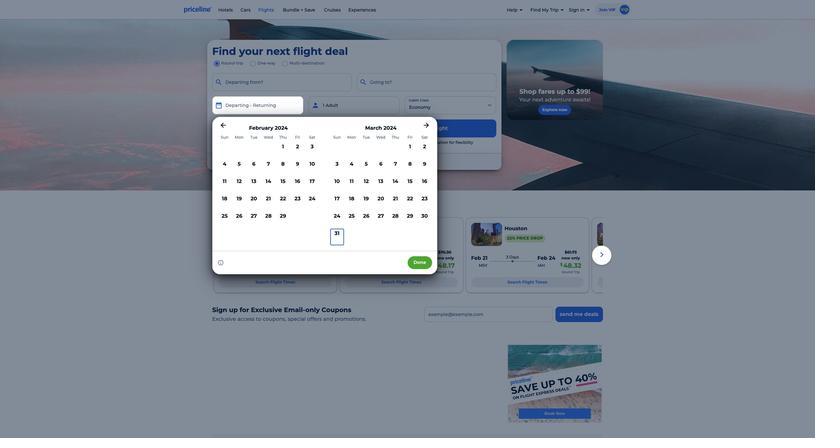 Task type: vqa. For each thing, say whether or not it's contained in the screenshot.
Check-In - Check-Out "field"
no



Task type: describe. For each thing, give the bounding box(es) containing it.
29 button for february 2024
[[277, 212, 290, 228]]

way
[[268, 61, 276, 66]]

1 times from the left
[[283, 280, 295, 285]]

1 vertical spatial flight
[[395, 140, 405, 145]]

add a hotel
[[270, 126, 294, 131]]

to
[[256, 316, 261, 323]]

27 button for march
[[374, 212, 388, 228]]

feb 24 mia
[[412, 255, 430, 268]]

search flight times button for 48.32
[[471, 278, 584, 288]]

21 inside feb 21 msy
[[483, 255, 488, 262]]

round for 48.17
[[436, 271, 447, 275]]

feb 24
[[597, 255, 615, 262]]

23 for march 2024
[[422, 196, 428, 202]]

save inside flight-search-form element
[[247, 125, 258, 131]]

28 button for march
[[389, 212, 402, 228]]

18 button for march
[[345, 194, 359, 211]]

5 button for march
[[360, 160, 373, 176]]

$ for 48.17
[[435, 263, 437, 267]]

hotels link
[[218, 7, 233, 13]]

24 right near
[[309, 196, 316, 202]]

looking
[[282, 159, 301, 165]]

$61.73 now only $ 48.32 round trip
[[560, 250, 582, 275]]

vip badge icon image
[[620, 5, 630, 14]]

none field the going to?
[[357, 73, 497, 91]]

Going to? field
[[357, 73, 497, 91]]

find my trip
[[531, 7, 559, 13]]

1 for february 2024
[[282, 144, 284, 150]]

multi-destination
[[290, 61, 325, 66]]

only for 48.17
[[446, 256, 454, 261]]

12 button for march
[[360, 177, 373, 193]]

8 for march 2024
[[409, 161, 412, 167]]

next image
[[597, 250, 608, 260]]

find for find my trip
[[531, 7, 541, 13]]

1 search flight times from the left
[[255, 280, 295, 285]]

flight for deal
[[293, 45, 322, 58]]

11 for february
[[223, 178, 227, 184]]

22%
[[507, 236, 516, 241]]

2 advertisement element from the top
[[507, 344, 603, 424]]

cabin class
[[409, 98, 429, 103]]

2 horizontal spatial 3
[[506, 255, 509, 260]]

1 search from the left
[[255, 280, 269, 285]]

23 for february 2024
[[295, 196, 301, 202]]

tue for march 2024
[[363, 135, 370, 140]]

6 button for february
[[247, 160, 261, 176]]

24 up 31
[[334, 213, 341, 219]]

13 for february
[[251, 178, 257, 184]]

48.32
[[564, 262, 582, 270]]

Promotion email input field
[[425, 307, 553, 322]]

price drop deals near you
[[212, 201, 327, 211]]

1 horizontal spatial 1
[[391, 159, 393, 165]]

add
[[271, 126, 279, 131]]

12 button for february
[[233, 177, 246, 193]]

times for 48.32
[[535, 280, 548, 285]]

coupons,
[[263, 316, 287, 323]]

feb 24 iah
[[538, 255, 556, 268]]

flight for deals?
[[340, 159, 352, 165]]

flight for $84.92
[[270, 280, 282, 285]]

28 button for february
[[262, 212, 275, 228]]

cruises
[[324, 7, 341, 13]]

6 for february
[[252, 161, 256, 167]]

send me deals button
[[556, 307, 603, 322]]

28 for march
[[393, 213, 399, 219]]

flexibility
[[456, 140, 473, 145]]

1 vertical spatial for
[[302, 159, 308, 165]]

round-
[[221, 61, 236, 66]]

drop
[[237, 201, 259, 211]]

1 round from the left
[[310, 271, 321, 275]]

7 button for march
[[389, 160, 402, 176]]

9 button for february 2024
[[291, 160, 304, 176]]

$76.30 now only $ 48.17 round trip
[[435, 250, 455, 275]]

19 button for march 2024
[[360, 194, 373, 211]]

19 for february
[[237, 196, 242, 202]]

31 button
[[331, 229, 344, 245]]

trip
[[236, 61, 244, 66]]

email-
[[284, 307, 306, 314]]

2 button for march 2024
[[418, 142, 432, 158]]

cruises link
[[324, 7, 341, 13]]

priceline.com home image
[[184, 6, 212, 13]]

show march 2024 image
[[423, 122, 430, 129]]

16 button for february 2024
[[291, 177, 304, 193]]

for inside sign up for exclusive email-only coupons exclusive access to coupons, special offers and promotions.
[[240, 307, 249, 314]]

promotions.
[[335, 316, 367, 323]]

10 button for february 2024
[[306, 160, 319, 176]]

3 button for march 2024
[[331, 160, 344, 176]]

22 for february 2024
[[280, 196, 286, 202]]

2 button for february 2024
[[291, 142, 304, 158]]

26 button for february
[[233, 212, 246, 228]]

us
[[379, 159, 384, 165]]

7 for march
[[394, 161, 397, 167]]

sign for up
[[212, 307, 227, 314]]

coupons
[[322, 307, 352, 314]]

destination
[[302, 61, 325, 66]]

hotel
[[284, 126, 294, 131]]

0 vertical spatial save
[[305, 7, 315, 13]]

9 button for march 2024
[[418, 160, 432, 176]]

02
[[231, 255, 237, 262]]

join vip link
[[595, 3, 634, 16]]

20 for march
[[378, 196, 384, 202]]

3 for february 2024
[[311, 144, 314, 150]]

21 button for february
[[262, 194, 275, 211]]

11 for march
[[350, 178, 354, 184]]

0 vertical spatial exclusive
[[251, 307, 282, 314]]

0 vertical spatial +
[[301, 7, 303, 13]]

bundle + save link
[[282, 7, 317, 13]]

15 for march 2024
[[408, 178, 413, 184]]

one-
[[258, 61, 268, 66]]

feb 21 msy
[[471, 255, 488, 268]]

22% price drop
[[507, 236, 543, 241]]

bundle + save inside flight-search-form element
[[225, 125, 258, 131]]

14 for february
[[266, 178, 271, 184]]

25 for march 2024
[[349, 213, 355, 219]]

march
[[365, 125, 382, 131]]

5879
[[416, 159, 427, 165]]

sign for in
[[569, 7, 580, 13]]

15 button for march 2024
[[404, 177, 417, 193]]

book
[[380, 140, 390, 145]]

call
[[369, 159, 377, 165]]

6 button for march
[[374, 160, 388, 176]]

me
[[575, 311, 583, 318]]

times for 48.17
[[409, 280, 421, 285]]

sat for february 2024
[[309, 135, 316, 140]]

3 for march 2024
[[336, 161, 339, 167]]

$61.73
[[565, 250, 577, 255]]

mia
[[412, 264, 420, 268]]

search flight times button for 48.17
[[345, 278, 458, 288]]

join vip
[[600, 7, 616, 12]]

mar
[[219, 255, 229, 262]]

30 button
[[418, 212, 432, 228]]

deals
[[585, 311, 599, 318]]

your
[[239, 45, 263, 58]]

with
[[406, 140, 415, 145]]

Departing from? field
[[212, 73, 352, 91]]

16 for march 2024
[[422, 178, 428, 184]]

15 button for february 2024
[[277, 177, 290, 193]]

bundle inside flight-search-form element
[[225, 125, 242, 131]]

10 button for march 2024
[[331, 177, 344, 193]]

your
[[419, 125, 431, 131]]

3 button for february 2024
[[306, 142, 319, 158]]

30
[[422, 213, 428, 219]]

3 days
[[506, 255, 519, 260]]

1 vertical spatial exclusive
[[212, 316, 236, 323]]

9 for march 2024
[[423, 161, 427, 167]]

traveler selection text field
[[309, 96, 400, 114]]

48.17
[[438, 262, 455, 270]]

18 for march 2024
[[349, 196, 355, 202]]

search flight times for 48.17
[[382, 280, 421, 285]]

done button
[[408, 256, 432, 269]]

feb for feb 21 msy
[[471, 255, 481, 262]]

multi-
[[290, 61, 302, 66]]

8 for february 2024
[[282, 161, 285, 167]]

$84.92
[[312, 250, 326, 255]]

13 for march
[[379, 178, 384, 184]]

you
[[311, 201, 327, 211]]

27 for february
[[251, 213, 257, 219]]

find my trip button
[[531, 2, 564, 18]]

flight-search-form element
[[100, 59, 816, 274]]

drop
[[531, 236, 543, 241]]

fri for march 2024
[[408, 135, 413, 140]]

experiences
[[349, 7, 376, 13]]

join
[[600, 7, 608, 12]]

round trip
[[310, 271, 328, 275]]

12 for march
[[364, 178, 369, 184]]

18 for february 2024
[[222, 196, 228, 202]]

+ inside flight-search-form element
[[243, 125, 246, 131]]

trip inside $76.30 now only $ 48.17 round trip
[[448, 271, 454, 275]]

book a flight with free cancellation for flexibility
[[380, 140, 473, 145]]

deal
[[325, 45, 348, 58]]

find for find your next flight deal
[[212, 45, 236, 58]]

msy
[[479, 264, 488, 268]]

21 for march
[[393, 196, 398, 202]]

international
[[309, 159, 339, 165]]

class
[[420, 98, 429, 103]]

deals?
[[353, 159, 368, 165]]

1 button for march 2024
[[404, 142, 417, 158]]

21 button for march
[[389, 194, 402, 211]]

1 search flight times button from the left
[[219, 278, 332, 288]]

cars link
[[241, 7, 251, 13]]

flight for $76.30
[[396, 280, 408, 285]]

and
[[323, 316, 334, 323]]

mar 02
[[219, 255, 237, 262]]

17 button for february 2024
[[306, 177, 319, 193]]

19 button for february 2024
[[233, 194, 246, 211]]

sun for march
[[333, 135, 341, 140]]

deals
[[261, 201, 285, 211]]



Task type: locate. For each thing, give the bounding box(es) containing it.
1 2024 from the left
[[275, 125, 288, 131]]

2 7 button from the left
[[389, 160, 402, 176]]

9 for february 2024
[[296, 161, 299, 167]]

send
[[560, 311, 573, 318]]

now inside $76.30 now only $ 48.17 round trip
[[436, 256, 444, 261]]

2 23 from the left
[[422, 196, 428, 202]]

2 thu from the left
[[392, 135, 399, 140]]

13 down us at top left
[[379, 178, 384, 184]]

1 16 button from the left
[[291, 177, 304, 193]]

0 horizontal spatial 12
[[237, 178, 242, 184]]

24 left $61.73 now only $ 48.32 round trip
[[549, 255, 556, 262]]

29
[[280, 213, 286, 219], [407, 213, 413, 219]]

1 18 button from the left
[[218, 194, 231, 211]]

free
[[416, 140, 424, 145]]

1 22 button from the left
[[277, 194, 290, 211]]

search flight times
[[255, 280, 295, 285], [382, 280, 421, 285], [508, 280, 548, 285]]

$76.30
[[438, 250, 452, 255]]

search flight times for 48.32
[[508, 280, 548, 285]]

0 horizontal spatial 2 button
[[291, 142, 304, 158]]

0 horizontal spatial 17 button
[[306, 177, 319, 193]]

1 feb from the left
[[412, 255, 422, 262]]

sat for march 2024
[[422, 135, 428, 140]]

16
[[295, 178, 300, 184], [422, 178, 428, 184]]

2 right with
[[423, 144, 426, 150]]

sign in button
[[569, 2, 590, 18]]

14 button
[[262, 177, 275, 193], [389, 177, 402, 193]]

fri up with
[[408, 135, 413, 140]]

only down $76.30 on the bottom right of page
[[446, 256, 454, 261]]

1 horizontal spatial 8 button
[[404, 160, 417, 176]]

1 sun from the left
[[221, 135, 229, 140]]

28 button left 30 "button"
[[389, 212, 402, 228]]

0 horizontal spatial round
[[310, 271, 321, 275]]

0 horizontal spatial 16
[[295, 178, 300, 184]]

1 horizontal spatial only
[[446, 256, 454, 261]]

2 round from the left
[[436, 271, 447, 275]]

1 fri from the left
[[295, 135, 300, 140]]

26
[[236, 213, 243, 219], [363, 213, 370, 219]]

0 horizontal spatial 20
[[251, 196, 257, 202]]

2 search flight times button from the left
[[345, 278, 458, 288]]

24 button for february 2024
[[306, 194, 319, 211]]

25 button for february 2024
[[218, 212, 231, 228]]

2 11 from the left
[[350, 178, 354, 184]]

2 20 from the left
[[378, 196, 384, 202]]

for right looking
[[302, 159, 308, 165]]

1 horizontal spatial thu
[[392, 135, 399, 140]]

1 vertical spatial advertisement element
[[507, 344, 603, 424]]

0 horizontal spatial 9
[[296, 161, 299, 167]]

a right add at the top left of page
[[281, 126, 283, 131]]

10
[[310, 161, 315, 167], [335, 178, 340, 184]]

2 horizontal spatial 21
[[483, 255, 488, 262]]

1 20 button from the left
[[247, 194, 261, 211]]

3 search from the left
[[508, 280, 521, 285]]

29 for february 2024
[[280, 213, 286, 219]]

1 23 button from the left
[[291, 194, 304, 211]]

3
[[311, 144, 314, 150], [336, 161, 339, 167], [506, 255, 509, 260]]

3 search flight times from the left
[[508, 280, 548, 285]]

round inside $76.30 now only $ 48.17 round trip
[[436, 271, 447, 275]]

1 horizontal spatial 15 button
[[404, 177, 417, 193]]

15 button
[[277, 177, 290, 193], [404, 177, 417, 193]]

0 vertical spatial advertisement element
[[507, 40, 603, 120]]

17
[[310, 178, 315, 184], [335, 196, 340, 202]]

a for flight
[[391, 140, 394, 145]]

save left add at the top left of page
[[247, 125, 258, 131]]

29 button for march 2024
[[404, 212, 417, 228]]

24 inside feb 24 iah
[[549, 255, 556, 262]]

15
[[281, 178, 286, 184], [408, 178, 413, 184]]

Departing – Returning Date Picker field
[[212, 96, 304, 114]]

1 23 from the left
[[295, 196, 301, 202]]

1 horizontal spatial 11 button
[[345, 177, 359, 193]]

20 button for february
[[247, 194, 261, 211]]

0 horizontal spatial 28 button
[[262, 212, 275, 228]]

3 left days
[[506, 255, 509, 260]]

0 horizontal spatial 19
[[237, 196, 242, 202]]

sat
[[309, 135, 316, 140], [422, 135, 428, 140]]

1 19 button from the left
[[233, 194, 246, 211]]

1 horizontal spatial times
[[409, 280, 421, 285]]

+
[[301, 7, 303, 13], [243, 125, 246, 131]]

round inside $61.73 now only $ 48.32 round trip
[[562, 271, 573, 275]]

2 16 button from the left
[[418, 177, 432, 193]]

4 for february 2024
[[223, 161, 227, 167]]

2 button up 5879
[[418, 142, 432, 158]]

4 for march 2024
[[350, 161, 354, 167]]

1 6 button from the left
[[247, 160, 261, 176]]

2 2024 from the left
[[384, 125, 397, 131]]

1 horizontal spatial a
[[391, 140, 394, 145]]

now down "$61.73"
[[562, 256, 571, 261]]

2 horizontal spatial only
[[572, 256, 580, 261]]

feb inside feb 21 msy
[[471, 255, 481, 262]]

0 vertical spatial 17
[[310, 178, 315, 184]]

flight
[[432, 125, 448, 131], [270, 280, 282, 285], [396, 280, 408, 285], [523, 280, 534, 285]]

2 for february 2024
[[296, 144, 299, 150]]

2 14 button from the left
[[389, 177, 402, 193]]

cars
[[241, 7, 251, 13]]

thu for march 2024
[[392, 135, 399, 140]]

3 button left the deals?
[[331, 160, 344, 176]]

only for 48.32
[[572, 256, 580, 261]]

help
[[507, 7, 518, 13]]

11 down looking for international flight deals? call us at 1 (833) 203-5879
[[350, 178, 354, 184]]

search for 48.17
[[382, 280, 395, 285]]

1 horizontal spatial 3
[[336, 161, 339, 167]]

12 down the deals?
[[364, 178, 369, 184]]

1 horizontal spatial +
[[301, 7, 303, 13]]

days
[[510, 255, 519, 260]]

1 vertical spatial bundle
[[225, 125, 242, 131]]

find inside button
[[405, 125, 417, 131]]

feb for feb 24
[[597, 255, 607, 262]]

1 horizontal spatial 29 button
[[404, 212, 417, 228]]

1 vertical spatial 10
[[335, 178, 340, 184]]

2 fri from the left
[[408, 135, 413, 140]]

2 7 from the left
[[394, 161, 397, 167]]

24 for feb 24 iah
[[549, 255, 556, 262]]

exclusive
[[251, 307, 282, 314], [212, 316, 236, 323]]

2 2 from the left
[[423, 144, 426, 150]]

2 horizontal spatial flight
[[395, 140, 405, 145]]

23 left "you"
[[295, 196, 301, 202]]

2 button up looking
[[291, 142, 304, 158]]

0 horizontal spatial fri
[[295, 135, 300, 140]]

21
[[266, 196, 271, 202], [393, 196, 398, 202], [483, 255, 488, 262]]

11 button up price
[[218, 177, 231, 193]]

0 vertical spatial 3 button
[[306, 142, 319, 158]]

0 horizontal spatial flight
[[293, 45, 322, 58]]

iah
[[538, 264, 545, 268]]

save left cruises link
[[305, 7, 315, 13]]

trip down 48.17
[[448, 271, 454, 275]]

2 13 button from the left
[[374, 177, 388, 193]]

1 13 from the left
[[251, 178, 257, 184]]

now inside $61.73 now only $ 48.32 round trip
[[562, 256, 571, 261]]

7 button left looking
[[262, 160, 275, 176]]

none field down way
[[212, 73, 352, 91]]

10 button down international
[[331, 177, 344, 193]]

1 horizontal spatial round
[[436, 271, 447, 275]]

0 horizontal spatial 14 button
[[262, 177, 275, 193]]

12 button
[[233, 177, 246, 193], [360, 177, 373, 193]]

24 inside feb 24 mia
[[423, 255, 430, 262]]

18 button
[[218, 194, 231, 211], [345, 194, 359, 211]]

28 button
[[262, 212, 275, 228], [389, 212, 402, 228]]

15 button down 203-
[[404, 177, 417, 193]]

2 23 button from the left
[[418, 194, 432, 211]]

28 for february
[[265, 213, 272, 219]]

1 vertical spatial bundle + save
[[225, 125, 258, 131]]

2 $ from the left
[[560, 263, 563, 267]]

0 horizontal spatial 10
[[310, 161, 315, 167]]

now for 48.32
[[562, 256, 571, 261]]

16 down looking
[[295, 178, 300, 184]]

24 for feb 24 mia
[[423, 255, 430, 262]]

sign left up
[[212, 307, 227, 314]]

1 mon from the left
[[235, 135, 244, 140]]

1 vertical spatial save
[[247, 125, 258, 131]]

(833)
[[394, 159, 405, 165]]

1 7 from the left
[[267, 161, 270, 167]]

cancellation
[[425, 140, 448, 145]]

my
[[542, 7, 549, 13]]

0 horizontal spatial 7 button
[[262, 160, 275, 176]]

1 14 button from the left
[[262, 177, 275, 193]]

search for 48.32
[[508, 280, 521, 285]]

14 down (833)
[[393, 178, 399, 184]]

now for 48.17
[[436, 256, 444, 261]]

16 button down 5879
[[418, 177, 432, 193]]

5 for february
[[238, 161, 241, 167]]

2 none field from the left
[[357, 73, 497, 91]]

round
[[310, 271, 321, 275], [436, 271, 447, 275], [562, 271, 573, 275]]

round-trip
[[221, 61, 244, 66]]

find inside dropdown button
[[531, 7, 541, 13]]

advertisement element
[[507, 40, 603, 120], [507, 344, 603, 424]]

2 25 button from the left
[[345, 212, 359, 228]]

bundle right flights
[[283, 7, 300, 13]]

feb right $61.73 now only $ 48.32 round trip
[[597, 255, 607, 262]]

24 button
[[306, 194, 319, 211], [331, 212, 344, 228]]

1 now from the left
[[436, 256, 444, 261]]

2 18 button from the left
[[345, 194, 359, 211]]

1 horizontal spatial flight
[[340, 159, 352, 165]]

2
[[296, 144, 299, 150], [423, 144, 426, 150]]

26 for march
[[363, 213, 370, 219]]

2 29 from the left
[[407, 213, 413, 219]]

2 8 from the left
[[409, 161, 412, 167]]

18
[[222, 196, 228, 202], [349, 196, 355, 202]]

6
[[252, 161, 256, 167], [379, 161, 383, 167]]

3 up international
[[311, 144, 314, 150]]

sat up 'book a flight with free cancellation for flexibility'
[[422, 135, 428, 140]]

wed down february 2024
[[264, 135, 273, 140]]

29 button down deals
[[277, 212, 290, 228]]

1 4 button from the left
[[218, 160, 231, 176]]

sign inside sign up for exclusive email-only coupons exclusive access to coupons, special offers and promotions.
[[212, 307, 227, 314]]

3 left the deals?
[[336, 161, 339, 167]]

feb for feb 24 mia
[[412, 255, 422, 262]]

feb up msy
[[471, 255, 481, 262]]

20
[[251, 196, 257, 202], [378, 196, 384, 202]]

houston image image
[[471, 223, 502, 246]]

1 horizontal spatial 2
[[423, 144, 426, 150]]

1 horizontal spatial none field
[[357, 73, 497, 91]]

fri up looking
[[295, 135, 300, 140]]

1 $ from the left
[[435, 263, 437, 267]]

2 4 button from the left
[[345, 160, 359, 176]]

trip inside $61.73 now only $ 48.32 round trip
[[574, 271, 580, 275]]

1 28 from the left
[[265, 213, 272, 219]]

1 12 from the left
[[237, 178, 242, 184]]

$ for 48.32
[[560, 263, 563, 267]]

1 horizontal spatial 12
[[364, 178, 369, 184]]

10 button right looking
[[306, 160, 319, 176]]

3 feb from the left
[[538, 255, 548, 262]]

sat up international
[[309, 135, 316, 140]]

1 horizontal spatial 1 button
[[404, 142, 417, 158]]

only inside $61.73 now only $ 48.32 round trip
[[572, 256, 580, 261]]

vip
[[609, 7, 616, 12]]

feb inside feb 24 iah
[[538, 255, 548, 262]]

9 right 203-
[[423, 161, 427, 167]]

26 for february
[[236, 213, 243, 219]]

only inside sign up for exclusive email-only coupons exclusive access to coupons, special offers and promotions.
[[306, 307, 320, 314]]

1 horizontal spatial 7 button
[[389, 160, 402, 176]]

0 horizontal spatial 1 button
[[277, 142, 290, 158]]

0 vertical spatial 24 button
[[306, 194, 319, 211]]

2024 up book
[[384, 125, 397, 131]]

trip inside dropdown button
[[550, 7, 559, 13]]

flight
[[293, 45, 322, 58], [395, 140, 405, 145], [340, 159, 352, 165]]

exclusive down up
[[212, 316, 236, 323]]

0 horizontal spatial 16 button
[[291, 177, 304, 193]]

mon for february
[[235, 135, 244, 140]]

0 horizontal spatial 17
[[310, 178, 315, 184]]

0 horizontal spatial exclusive
[[212, 316, 236, 323]]

thu down march 2024
[[392, 135, 399, 140]]

27 button for february
[[247, 212, 261, 228]]

2024 for february 2024
[[275, 125, 288, 131]]

20 button
[[247, 194, 261, 211], [374, 194, 388, 211]]

24 left $76.30 now only $ 48.17 round trip
[[423, 255, 430, 262]]

1 horizontal spatial 29
[[407, 213, 413, 219]]

1 7 button from the left
[[262, 160, 275, 176]]

show january 2024 image
[[219, 122, 227, 129]]

2 29 button from the left
[[404, 212, 417, 228]]

trip down $84.92
[[322, 271, 328, 275]]

9 button right 203-
[[418, 160, 432, 176]]

4 button for february
[[218, 160, 231, 176]]

send me deals
[[560, 311, 599, 318]]

25 button for march 2024
[[345, 212, 359, 228]]

a for hotel
[[281, 126, 283, 131]]

23
[[295, 196, 301, 202], [422, 196, 428, 202]]

23 up 30
[[422, 196, 428, 202]]

sign left 'in'
[[569, 7, 580, 13]]

23 button for march 2024
[[418, 194, 432, 211]]

1 left 'free'
[[409, 144, 411, 150]]

1 horizontal spatial bundle + save
[[282, 7, 317, 13]]

0 vertical spatial bundle + save
[[282, 7, 317, 13]]

None field
[[212, 73, 352, 91], [357, 73, 497, 91]]

2 wed from the left
[[377, 135, 386, 140]]

31
[[335, 230, 340, 237]]

0 vertical spatial 17 button
[[306, 177, 319, 193]]

1 horizontal spatial 2 button
[[418, 142, 432, 158]]

1 horizontal spatial fri
[[408, 135, 413, 140]]

0 horizontal spatial 5
[[238, 161, 241, 167]]

12 for february
[[237, 178, 242, 184]]

2 tue from the left
[[363, 135, 370, 140]]

21 button
[[262, 194, 275, 211], [389, 194, 402, 211]]

for
[[450, 140, 455, 145], [302, 159, 308, 165], [240, 307, 249, 314]]

1 6 from the left
[[252, 161, 256, 167]]

2 6 from the left
[[379, 161, 383, 167]]

1 for march 2024
[[409, 144, 411, 150]]

0 horizontal spatial 24 button
[[306, 194, 319, 211]]

tue for february 2024
[[250, 135, 258, 140]]

23 button up 30
[[418, 194, 432, 211]]

22 button for march 2024
[[404, 194, 417, 211]]

16 down 5879
[[422, 178, 428, 184]]

1 horizontal spatial 20
[[378, 196, 384, 202]]

2 now from the left
[[562, 256, 571, 261]]

flight inside button
[[432, 125, 448, 131]]

2 horizontal spatial search flight times
[[508, 280, 548, 285]]

28 button down the price drop deals near you
[[262, 212, 275, 228]]

0 horizontal spatial 28
[[265, 213, 272, 219]]

one-way
[[258, 61, 276, 66]]

2 16 from the left
[[422, 178, 428, 184]]

12 up drop
[[237, 178, 242, 184]]

0 vertical spatial flight
[[293, 45, 322, 58]]

1 none field from the left
[[212, 73, 352, 91]]

for up access
[[240, 307, 249, 314]]

fri
[[295, 135, 300, 140], [408, 135, 413, 140]]

0 horizontal spatial times
[[283, 280, 295, 285]]

11 button for march
[[345, 177, 359, 193]]

14 button up the price drop deals near you
[[262, 177, 275, 193]]

a right book
[[391, 140, 394, 145]]

0 horizontal spatial sat
[[309, 135, 316, 140]]

find your flight button
[[357, 120, 497, 138]]

7 right 'at'
[[394, 161, 397, 167]]

round down $84.92
[[310, 271, 321, 275]]

2 search from the left
[[382, 280, 395, 285]]

8 button for february 2024
[[277, 160, 290, 176]]

12 button down the deals?
[[360, 177, 373, 193]]

0 horizontal spatial 11
[[223, 178, 227, 184]]

2 horizontal spatial for
[[450, 140, 455, 145]]

1 12 button from the left
[[233, 177, 246, 193]]

special
[[288, 316, 306, 323]]

find left my
[[531, 7, 541, 13]]

tue down february
[[250, 135, 258, 140]]

5 for march
[[365, 161, 368, 167]]

2 12 button from the left
[[360, 177, 373, 193]]

0 horizontal spatial 21
[[266, 196, 271, 202]]

sign up for exclusive email-only coupons exclusive access to coupons, special offers and promotions.
[[212, 307, 367, 323]]

15 button up deals
[[277, 177, 290, 193]]

7 button
[[262, 160, 275, 176], [389, 160, 402, 176]]

0 vertical spatial 3
[[311, 144, 314, 150]]

sun up international
[[333, 135, 341, 140]]

2 9 from the left
[[423, 161, 427, 167]]

10 right looking
[[310, 161, 315, 167]]

1 horizontal spatial 9 button
[[418, 160, 432, 176]]

price
[[517, 236, 530, 241]]

0 vertical spatial bundle
[[283, 7, 300, 13]]

1 11 button from the left
[[218, 177, 231, 193]]

bundle left february
[[225, 125, 242, 131]]

1 horizontal spatial $
[[560, 263, 563, 267]]

9
[[296, 161, 299, 167], [423, 161, 427, 167]]

1 horizontal spatial 16
[[422, 178, 428, 184]]

13 button for march
[[374, 177, 388, 193]]

2 22 from the left
[[407, 196, 413, 202]]

0 vertical spatial for
[[450, 140, 455, 145]]

2 18 from the left
[[349, 196, 355, 202]]

wed
[[264, 135, 273, 140], [377, 135, 386, 140]]

4 button for march
[[345, 160, 359, 176]]

19
[[237, 196, 242, 202], [364, 196, 369, 202]]

1 horizontal spatial now
[[562, 256, 571, 261]]

$ inside $61.73 now only $ 48.32 round trip
[[560, 263, 563, 267]]

looking for international flight deals? call us at 1 (833) 203-5879
[[282, 159, 427, 165]]

4 feb from the left
[[597, 255, 607, 262]]

mon for march
[[348, 135, 356, 140]]

1 horizontal spatial save
[[305, 7, 315, 13]]

times up email-
[[283, 280, 295, 285]]

help button
[[507, 2, 523, 18]]

3 times from the left
[[535, 280, 548, 285]]

round down 48.17
[[436, 271, 447, 275]]

0 horizontal spatial 7
[[267, 161, 270, 167]]

1 right 'at'
[[391, 159, 393, 165]]

1 horizontal spatial wed
[[377, 135, 386, 140]]

1 horizontal spatial 17
[[335, 196, 340, 202]]

0 vertical spatial find
[[531, 7, 541, 13]]

none field up 'class'
[[357, 73, 497, 91]]

3 round from the left
[[562, 271, 573, 275]]

26 button for march
[[360, 212, 373, 228]]

+ left cruises link
[[301, 7, 303, 13]]

1 vertical spatial a
[[391, 140, 394, 145]]

17 right "you"
[[335, 196, 340, 202]]

none field departing from?
[[212, 73, 352, 91]]

11 up price
[[223, 178, 227, 184]]

22 button for february 2024
[[277, 194, 290, 211]]

0 horizontal spatial search flight times
[[255, 280, 295, 285]]

1 horizontal spatial 22
[[407, 196, 413, 202]]

0 horizontal spatial 25
[[222, 213, 228, 219]]

9 button left international
[[291, 160, 304, 176]]

0 horizontal spatial 22 button
[[277, 194, 290, 211]]

29 button
[[277, 212, 290, 228], [404, 212, 417, 228]]

only down "$61.73"
[[572, 256, 580, 261]]

0 horizontal spatial a
[[281, 126, 283, 131]]

7 button right us at top left
[[389, 160, 402, 176]]

14 up the price drop deals near you
[[266, 178, 271, 184]]

1 horizontal spatial 16 button
[[418, 177, 432, 193]]

1 11 from the left
[[223, 178, 227, 184]]

1 5 button from the left
[[233, 160, 246, 176]]

3 search flight times button from the left
[[471, 278, 584, 288]]

sun
[[221, 135, 229, 140], [333, 135, 341, 140]]

22 for march 2024
[[407, 196, 413, 202]]

17 for march 2024
[[335, 196, 340, 202]]

16 button up near
[[291, 177, 304, 193]]

2 20 button from the left
[[374, 194, 388, 211]]

$ inside $76.30 now only $ 48.17 round trip
[[435, 263, 437, 267]]

2 25 from the left
[[349, 213, 355, 219]]

1 advertisement element from the top
[[507, 40, 603, 120]]

1 horizontal spatial 21
[[393, 196, 398, 202]]

18 button for february
[[218, 194, 231, 211]]

2 27 button from the left
[[374, 212, 388, 228]]

21 for february
[[266, 196, 271, 202]]

sun down "show january 2024" icon on the top left
[[221, 135, 229, 140]]

15 down looking
[[281, 178, 286, 184]]

flights link
[[258, 7, 274, 13]]

1 2 from the left
[[296, 144, 299, 150]]

2 sat from the left
[[422, 135, 428, 140]]

2 times from the left
[[409, 280, 421, 285]]

24 button for march 2024
[[331, 212, 344, 228]]

only
[[446, 256, 454, 261], [572, 256, 580, 261], [306, 307, 320, 314]]

2 15 button from the left
[[404, 177, 417, 193]]

2 mon from the left
[[348, 135, 356, 140]]

exclusive up to
[[251, 307, 282, 314]]

14 button down (833)
[[389, 177, 402, 193]]

wed up book
[[377, 135, 386, 140]]

1 vertical spatial 17
[[335, 196, 340, 202]]

1 29 button from the left
[[277, 212, 290, 228]]

1 19 from the left
[[237, 196, 242, 202]]

2 14 from the left
[[393, 178, 399, 184]]

2 for march 2024
[[423, 144, 426, 150]]

only inside $76.30 now only $ 48.17 round trip
[[446, 256, 454, 261]]

near
[[288, 201, 308, 211]]

14 button for february
[[262, 177, 275, 193]]

2024 right february
[[275, 125, 288, 131]]

0 horizontal spatial tue
[[250, 135, 258, 140]]

flights
[[258, 7, 274, 13]]

2 1 button from the left
[[404, 142, 417, 158]]

offers
[[307, 316, 322, 323]]

1 horizontal spatial search flight times button
[[345, 278, 458, 288]]

19 for march
[[364, 196, 369, 202]]

25
[[222, 213, 228, 219], [349, 213, 355, 219]]

7 button for february
[[262, 160, 275, 176]]

only up offers
[[306, 307, 320, 314]]

+ left february
[[243, 125, 246, 131]]

sign inside sign in button
[[569, 7, 580, 13]]

1 horizontal spatial 6 button
[[374, 160, 388, 176]]

10 down international
[[335, 178, 340, 184]]

2 22 button from the left
[[404, 194, 417, 211]]

1 28 button from the left
[[262, 212, 275, 228]]

1 horizontal spatial 10 button
[[331, 177, 344, 193]]

trip right my
[[550, 7, 559, 13]]

wed for february
[[264, 135, 273, 140]]

2 sun from the left
[[333, 135, 341, 140]]

17 button up "you"
[[306, 177, 319, 193]]

3 button
[[306, 142, 319, 158], [331, 160, 344, 176]]

february
[[249, 125, 274, 131]]

feb inside feb 24 mia
[[412, 255, 422, 262]]

13 button for february
[[247, 177, 261, 193]]

up
[[229, 307, 238, 314]]

0 horizontal spatial 9 button
[[291, 160, 304, 176]]

2 vertical spatial 3
[[506, 255, 509, 260]]

27 for march
[[378, 213, 384, 219]]

23 button
[[291, 194, 304, 211], [418, 194, 432, 211]]

access
[[238, 316, 255, 323]]

2024 for march 2024
[[384, 125, 397, 131]]

24 right next icon
[[609, 255, 615, 262]]

17 button for march 2024
[[331, 194, 344, 211]]

2 up looking
[[296, 144, 299, 150]]

0 vertical spatial 10
[[310, 161, 315, 167]]

20 button for march
[[374, 194, 388, 211]]

1 sat from the left
[[309, 135, 316, 140]]

17 for february 2024
[[310, 178, 315, 184]]

11 button down looking for international flight deals? call us at 1 (833) 203-5879
[[345, 177, 359, 193]]

28
[[265, 213, 272, 219], [393, 213, 399, 219]]

1 5 from the left
[[238, 161, 241, 167]]

1
[[282, 144, 284, 150], [409, 144, 411, 150], [391, 159, 393, 165]]

0 horizontal spatial 6
[[252, 161, 256, 167]]

22 button
[[277, 194, 290, 211], [404, 194, 417, 211]]

0 horizontal spatial 26
[[236, 213, 243, 219]]

1 8 from the left
[[282, 161, 285, 167]]

2 horizontal spatial find
[[531, 7, 541, 13]]

11
[[223, 178, 227, 184], [350, 178, 354, 184]]

find for find your flight
[[405, 125, 417, 131]]

2 27 from the left
[[378, 213, 384, 219]]

2 21 button from the left
[[389, 194, 402, 211]]

3 button up international
[[306, 142, 319, 158]]

find your flight
[[405, 125, 448, 131]]

2 12 from the left
[[364, 178, 369, 184]]

1 vertical spatial 17 button
[[331, 194, 344, 211]]

now down $76.30 on the bottom right of page
[[436, 256, 444, 261]]

1 8 button from the left
[[277, 160, 290, 176]]

2 19 button from the left
[[360, 194, 373, 211]]

1 20 from the left
[[251, 196, 257, 202]]

1 horizontal spatial 25 button
[[345, 212, 359, 228]]

price
[[212, 201, 235, 211]]

13 up drop
[[251, 178, 257, 184]]

1 horizontal spatial 19 button
[[360, 194, 373, 211]]

17 down international
[[310, 178, 315, 184]]

at
[[385, 159, 390, 165]]

thu for february 2024
[[279, 135, 287, 140]]

2 9 button from the left
[[418, 160, 432, 176]]

find left your
[[405, 125, 417, 131]]

25 for february 2024
[[222, 213, 228, 219]]

1 27 button from the left
[[247, 212, 261, 228]]

9 left international
[[296, 161, 299, 167]]

0 horizontal spatial 10 button
[[306, 160, 319, 176]]

1 button up 203-
[[404, 142, 417, 158]]

1 horizontal spatial search flight times
[[382, 280, 421, 285]]

1 26 from the left
[[236, 213, 243, 219]]

11 button for february
[[218, 177, 231, 193]]



